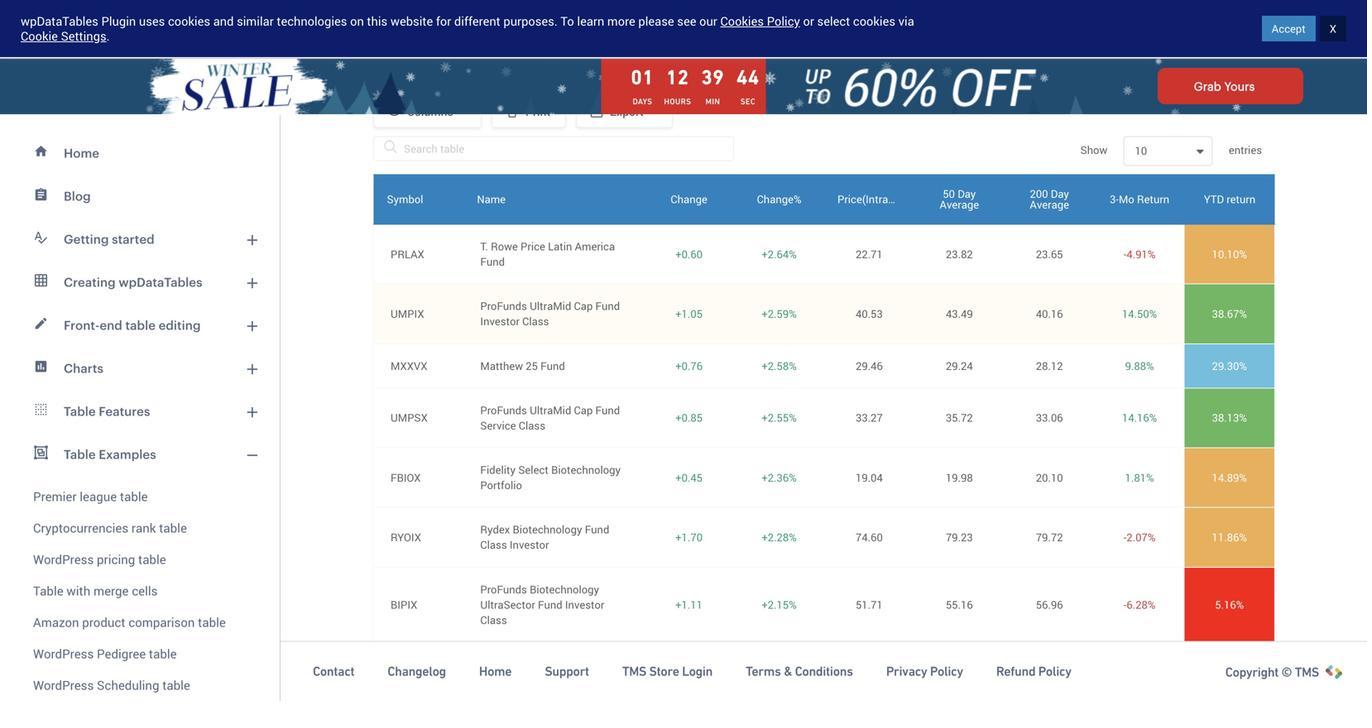 Task type: describe. For each thing, give the bounding box(es) containing it.
comparison
[[129, 614, 195, 631]]

23.65
[[1036, 246, 1063, 261]]

table examples
[[64, 447, 156, 461]]

fund inside rydex biotechnology fund class investor
[[585, 522, 610, 537]]

matthew 25 fund
[[480, 358, 565, 373]]

login
[[682, 664, 713, 679]]

examples
[[99, 447, 156, 461]]

get
[[1245, 21, 1263, 37]]

2.58
[[768, 358, 789, 373]]

profunds biotechnology ultrasector fund service class
[[480, 657, 601, 701]]

22.71
[[856, 246, 883, 261]]

average for 200
[[1030, 197, 1069, 212]]

rowe
[[491, 239, 518, 254]]

please
[[638, 13, 674, 29]]

0.60
[[682, 246, 703, 261]]

ultrasector for profunds biotechnology ultrasector fund service class
[[480, 672, 535, 687]]

tms store login
[[622, 664, 713, 679]]

different
[[454, 13, 501, 29]]

©
[[1282, 665, 1292, 680]]

tms store login link
[[622, 663, 713, 680]]

fund inside profunds ultramid cap fund investor class
[[596, 299, 620, 313]]

min
[[706, 97, 720, 106]]

amazon
[[33, 614, 79, 631]]

wordpress for wordpress pedigree table
[[33, 645, 94, 662]]

42.94
[[946, 672, 973, 687]]

wordpress scheduling table link
[[10, 670, 270, 701]]

mxxvx
[[391, 358, 428, 373]]

front-end table editing
[[64, 318, 201, 332]]

28.12
[[1036, 358, 1063, 373]]

started
[[1265, 21, 1304, 37]]

29.30
[[1212, 358, 1239, 373]]

day for 200 day average
[[1051, 186, 1069, 201]]

1 horizontal spatial home
[[479, 664, 512, 679]]

started
[[112, 232, 155, 246]]

getting started link
[[10, 218, 270, 261]]

league
[[80, 488, 117, 505]]

50
[[943, 186, 955, 201]]

19.04
[[856, 470, 883, 485]]

rydex biotechnology fund class investor
[[480, 522, 610, 552]]

on
[[350, 13, 364, 29]]

change: activate to sort column ascending element
[[644, 174, 734, 224]]

table for end
[[125, 318, 156, 332]]

wpdatatables - tables and charts manager wordpress plugin image
[[17, 14, 175, 44]]

4.91
[[1127, 246, 1148, 261]]

table for scheduling
[[162, 677, 190, 694]]

print button
[[492, 95, 566, 128]]

ultramid for investor
[[530, 299, 571, 313]]

grab yours link
[[1158, 68, 1304, 104]]

44
[[737, 66, 760, 89]]

-2.07
[[1124, 530, 1148, 545]]

20.10
[[1036, 470, 1063, 485]]

table features link
[[10, 390, 270, 433]]

14.16
[[1122, 410, 1150, 425]]

privacy policy link
[[886, 663, 963, 680]]

1 cookies from the left
[[168, 13, 210, 29]]

Search table search field
[[373, 136, 734, 161]]

investor for profunds ultramid cap fund investor class
[[480, 314, 520, 329]]

class for profunds biotechnology ultrasector fund service class
[[480, 688, 507, 701]]

bipix
[[391, 597, 417, 612]]

ytd return: activate to sort column ascending element
[[1185, 174, 1275, 224]]

columns button
[[373, 95, 482, 128]]

Search form search field
[[348, 17, 903, 40]]

fund inside profunds biotechnology ultrasector fund service class
[[538, 672, 563, 687]]

umpsx
[[391, 410, 428, 425]]

clear filters
[[384, 44, 447, 60]]

class for profunds ultramid cap fund investor class
[[522, 314, 549, 329]]

ultramid for service
[[530, 403, 571, 417]]

biotechnology for rydex biotechnology fund class investor
[[513, 522, 582, 537]]

cryptocurrencies rank table
[[33, 519, 187, 536]]

class inside rydex biotechnology fund class investor
[[480, 537, 507, 552]]

price
[[521, 239, 545, 254]]

1 horizontal spatial wpdatatables
[[119, 275, 202, 289]]

wordpress pricing table
[[33, 551, 166, 568]]

changelog
[[388, 664, 446, 679]]

43.49
[[946, 306, 973, 321]]

cryptocurrencies
[[33, 519, 128, 536]]

01
[[631, 66, 654, 89]]

yours
[[1225, 79, 1255, 93]]

50 day average: activate to sort column ascending element
[[915, 174, 1005, 224]]

&
[[784, 664, 792, 679]]

2.14
[[768, 672, 789, 687]]

1.05
[[682, 306, 703, 321]]

refund policy
[[996, 664, 1072, 679]]

front-end table editing link
[[10, 304, 270, 347]]

table for table with merge cells
[[33, 582, 63, 599]]

x button
[[1320, 16, 1347, 41]]

symbol: activate to sort column ascending element
[[374, 174, 464, 224]]

wpdatatables inside the wpdatatables plugin uses cookies and similar technologies on this website for different purposes. to learn more please see our cookies policy or select cookies via cookie settings .
[[21, 13, 98, 29]]

55.16
[[946, 597, 973, 612]]

creating wpdatatables
[[64, 275, 202, 289]]

average for 50
[[940, 197, 979, 212]]

copyright
[[1226, 665, 1279, 680]]

35.72
[[946, 410, 973, 425]]

service for profunds biotechnology ultrasector fund service class
[[565, 672, 601, 687]]

biotechnology inside fidelity select biotechnology portfolio
[[551, 462, 621, 477]]

show
[[1081, 142, 1111, 157]]

select
[[518, 462, 549, 477]]

200
[[1030, 186, 1048, 201]]

0.76
[[682, 358, 703, 373]]

table for table examples
[[64, 447, 96, 461]]

38.13
[[1212, 410, 1239, 425]]

export button
[[576, 95, 673, 128]]

changelog link
[[388, 663, 446, 680]]

74.60
[[856, 530, 883, 545]]

cookie settings button
[[21, 28, 106, 44]]

see
[[677, 13, 697, 29]]

2.59
[[768, 306, 789, 321]]



Task type: vqa. For each thing, say whether or not it's contained in the screenshot.
third Arabic from the bottom
no



Task type: locate. For each thing, give the bounding box(es) containing it.
2 vertical spatial table
[[33, 582, 63, 599]]

front-
[[64, 318, 100, 332]]

ultramid down t. rowe price latin america fund
[[530, 299, 571, 313]]

table down charts
[[64, 404, 96, 418]]

this
[[367, 13, 388, 29]]

class
[[522, 314, 549, 329], [519, 418, 546, 433], [480, 537, 507, 552], [480, 612, 507, 627], [480, 688, 507, 701]]

terms & conditions
[[746, 664, 853, 679]]

biotechnology down the "profunds biotechnology ultrasector fund investor class"
[[530, 657, 599, 672]]

0.45
[[682, 470, 703, 485]]

profunds left support
[[480, 657, 527, 672]]

ultramid
[[530, 299, 571, 313], [530, 403, 571, 417]]

investor inside the "profunds biotechnology ultrasector fund investor class"
[[565, 597, 605, 612]]

average up 23.65
[[1030, 197, 1069, 212]]

1 horizontal spatial cookies
[[853, 13, 896, 29]]

getting started
[[64, 232, 155, 246]]

profunds ultramid cap fund service class
[[480, 403, 620, 433]]

investor for rydex biotechnology fund class investor
[[510, 537, 549, 552]]

fund inside the "profunds biotechnology ultrasector fund investor class"
[[538, 597, 563, 612]]

export
[[610, 103, 644, 119]]

1 day from the left
[[958, 186, 976, 201]]

policy right refund
[[1039, 664, 1072, 679]]

price(intraday): activate to sort column ascending element
[[824, 174, 915, 224]]

0 vertical spatial wpdatatables
[[21, 13, 98, 29]]

1 horizontal spatial policy
[[930, 664, 963, 679]]

0 horizontal spatial day
[[958, 186, 976, 201]]

0 vertical spatial -
[[1124, 246, 1127, 261]]

service inside profunds ultramid cap fund service class
[[480, 418, 516, 433]]

0 vertical spatial ultrasector
[[480, 597, 535, 612]]

service inside profunds biotechnology ultrasector fund service class
[[565, 672, 601, 687]]

purposes.
[[504, 13, 558, 29]]

table for rank
[[159, 519, 187, 536]]

3 - from the top
[[1124, 597, 1127, 612]]

class inside the "profunds biotechnology ultrasector fund investor class"
[[480, 612, 507, 627]]

wordpress up with
[[33, 551, 94, 568]]

cookie
[[21, 28, 58, 44]]

policy for refund policy
[[1039, 664, 1072, 679]]

2 vertical spatial investor
[[565, 597, 605, 612]]

tms left store
[[622, 664, 647, 679]]

ultramid inside profunds ultramid cap fund service class
[[530, 403, 571, 417]]

price(intraday)
[[838, 192, 909, 207]]

table for table features
[[64, 404, 96, 418]]

scheduling
[[97, 677, 159, 694]]

200 day average: activate to sort column ascending element
[[1005, 174, 1095, 224]]

biotechnology for profunds biotechnology ultrasector fund investor class
[[530, 582, 599, 597]]

0 horizontal spatial cookies
[[168, 13, 210, 29]]

premier league table link
[[10, 476, 270, 512]]

profunds down 'matthew'
[[480, 403, 527, 417]]

56.96
[[1036, 597, 1063, 612]]

table examples link
[[10, 433, 270, 476]]

44.60
[[1036, 672, 1063, 687]]

name: activate to sort column ascending element
[[464, 174, 644, 224]]

class inside profunds ultramid cap fund service class
[[519, 418, 546, 433]]

5.16
[[1215, 597, 1236, 612]]

- down -2.07
[[1124, 597, 1127, 612]]

4 profunds from the top
[[480, 657, 527, 672]]

table up premier league table
[[64, 447, 96, 461]]

table right end in the top left of the page
[[125, 318, 156, 332]]

table for league
[[120, 488, 148, 505]]

cap inside profunds ultramid cap fund investor class
[[574, 299, 593, 313]]

profunds inside profunds ultramid cap fund investor class
[[480, 299, 527, 313]]

table
[[125, 318, 156, 332], [120, 488, 148, 505], [159, 519, 187, 536], [138, 551, 166, 568], [198, 614, 226, 631], [149, 645, 177, 662], [162, 677, 190, 694]]

change%
[[757, 192, 802, 207]]

policy left 'or'
[[767, 13, 800, 29]]

2 average from the left
[[1030, 197, 1069, 212]]

cap for profunds ultramid cap fund service class
[[574, 403, 593, 417]]

investor up 'matthew'
[[480, 314, 520, 329]]

wpdatatables left .
[[21, 13, 98, 29]]

via
[[899, 13, 914, 29]]

3-mo return: activate to sort column ascending element
[[1095, 174, 1185, 224]]

table features
[[64, 404, 150, 418]]

1 horizontal spatial tms
[[1295, 665, 1319, 680]]

or
[[803, 13, 814, 29]]

pricing
[[97, 551, 135, 568]]

cookies
[[721, 13, 764, 29]]

ultrasector for profunds biotechnology ultrasector fund investor class
[[480, 597, 535, 612]]

0 vertical spatial investor
[[480, 314, 520, 329]]

cap up fidelity select biotechnology portfolio
[[574, 403, 593, 417]]

1 profunds from the top
[[480, 299, 527, 313]]

3-
[[1110, 192, 1119, 207]]

amazon product comparison table
[[33, 614, 226, 631]]

ultrasector down "rydex"
[[480, 597, 535, 612]]

table up cryptocurrencies rank table link
[[120, 488, 148, 505]]

1 vertical spatial ultramid
[[530, 403, 571, 417]]

1 horizontal spatial day
[[1051, 186, 1069, 201]]

0 horizontal spatial home
[[64, 146, 99, 160]]

fund inside profunds ultramid cap fund service class
[[596, 403, 620, 417]]

cap for profunds ultramid cap fund investor class
[[574, 299, 593, 313]]

1 vertical spatial home link
[[479, 663, 512, 680]]

2.07
[[1127, 530, 1148, 545]]

4.84
[[1215, 672, 1236, 687]]

0 horizontal spatial policy
[[767, 13, 800, 29]]

wpdatatables plugin uses cookies and similar technologies on this website for different purposes. to learn more please see our cookies policy or select cookies via cookie settings .
[[21, 13, 914, 44]]

cap down america
[[574, 299, 593, 313]]

table right rank
[[159, 519, 187, 536]]

investor for profunds biotechnology ultrasector fund investor class
[[565, 597, 605, 612]]

matthew
[[480, 358, 523, 373]]

1.81
[[1125, 470, 1147, 485]]

cookies left and
[[168, 13, 210, 29]]

our
[[700, 13, 718, 29]]

class inside profunds biotechnology ultrasector fund service class
[[480, 688, 507, 701]]

2 ultramid from the top
[[530, 403, 571, 417]]

change%: activate to sort column ascending element
[[734, 174, 824, 224]]

-6.28
[[1124, 597, 1148, 612]]

profunds for profunds ultramid cap fund investor class
[[480, 299, 527, 313]]

sec
[[741, 97, 756, 106]]

- for 2.07
[[1124, 530, 1127, 545]]

policy for privacy policy
[[930, 664, 963, 679]]

wordpress for wordpress scheduling table
[[33, 677, 94, 694]]

day for 50 day average
[[958, 186, 976, 201]]

home link
[[10, 132, 270, 175], [479, 663, 512, 680]]

- down mo
[[1124, 246, 1127, 261]]

cookies
[[168, 13, 210, 29], [853, 13, 896, 29]]

service left store
[[565, 672, 601, 687]]

0 horizontal spatial average
[[940, 197, 979, 212]]

more
[[608, 13, 635, 29]]

ultramid inside profunds ultramid cap fund investor class
[[530, 299, 571, 313]]

investor inside rydex biotechnology fund class investor
[[510, 537, 549, 552]]

6.28
[[1127, 597, 1148, 612]]

investor down "rydex"
[[510, 537, 549, 552]]

home link left support link
[[479, 663, 512, 680]]

home
[[64, 146, 99, 160], [479, 664, 512, 679]]

2 profunds from the top
[[480, 403, 527, 417]]

0 horizontal spatial home link
[[10, 132, 270, 175]]

1.70
[[682, 530, 703, 545]]

average inside 200 day average: activate to sort column ascending element
[[1030, 197, 1069, 212]]

cookies policy link
[[721, 13, 800, 29]]

amazon product comparison table link
[[10, 607, 270, 638]]

-4.91
[[1124, 246, 1148, 261]]

merge
[[94, 582, 129, 599]]

2.28
[[768, 530, 789, 545]]

2.55
[[768, 410, 789, 425]]

fund inside t. rowe price latin america fund
[[480, 254, 505, 269]]

1 cap from the top
[[574, 299, 593, 313]]

ryoix
[[391, 530, 421, 545]]

1 vertical spatial investor
[[510, 537, 549, 552]]

ytd return
[[1204, 192, 1256, 207]]

table right comparison
[[198, 614, 226, 631]]

cap
[[574, 299, 593, 313], [574, 403, 593, 417]]

grab yours
[[1194, 79, 1255, 93]]

contact
[[313, 664, 355, 679]]

1 horizontal spatial service
[[565, 672, 601, 687]]

wordpress pedigree table
[[33, 645, 177, 662]]

2 vertical spatial wordpress
[[33, 677, 94, 694]]

0 horizontal spatial service
[[480, 418, 516, 433]]

0 vertical spatial table
[[64, 404, 96, 418]]

2 vertical spatial -
[[1124, 597, 1127, 612]]

ultramid down '25'
[[530, 403, 571, 417]]

1 vertical spatial -
[[1124, 530, 1127, 545]]

2 horizontal spatial policy
[[1039, 664, 1072, 679]]

2 - from the top
[[1124, 530, 1127, 545]]

columns
[[407, 103, 453, 119]]

10
[[1135, 143, 1147, 158]]

79.23
[[946, 530, 973, 545]]

table down wordpress pedigree table link
[[162, 677, 190, 694]]

tms
[[622, 664, 647, 679], [1295, 665, 1319, 680]]

1 average from the left
[[940, 197, 979, 212]]

day
[[958, 186, 976, 201], [1051, 186, 1069, 201]]

50 day average
[[940, 186, 979, 212]]

policy right privacy
[[930, 664, 963, 679]]

1 vertical spatial table
[[64, 447, 96, 461]]

1 ultrasector from the top
[[480, 597, 535, 612]]

40.53
[[856, 306, 883, 321]]

table inside "link"
[[64, 447, 96, 461]]

3 wordpress from the top
[[33, 677, 94, 694]]

rank
[[132, 519, 156, 536]]

200 day average
[[1030, 186, 1069, 212]]

cookies left the via on the right top of the page
[[853, 13, 896, 29]]

0 vertical spatial wordpress
[[33, 551, 94, 568]]

table left with
[[33, 582, 63, 599]]

1 vertical spatial cap
[[574, 403, 593, 417]]

class inside profunds ultramid cap fund investor class
[[522, 314, 549, 329]]

latin
[[548, 239, 572, 254]]

3 profunds from the top
[[480, 582, 527, 597]]

table for pricing
[[138, 551, 166, 568]]

- for 6.28
[[1124, 597, 1127, 612]]

investor inside profunds ultramid cap fund investor class
[[480, 314, 520, 329]]

table with merge cells
[[33, 582, 158, 599]]

profunds inside profunds ultramid cap fund service class
[[480, 403, 527, 417]]

1 horizontal spatial average
[[1030, 197, 1069, 212]]

clear
[[384, 44, 411, 60]]

1 vertical spatial home
[[479, 664, 512, 679]]

1 vertical spatial wpdatatables
[[119, 275, 202, 289]]

profunds for profunds ultramid cap fund service class
[[480, 403, 527, 417]]

0 horizontal spatial tms
[[622, 664, 647, 679]]

days
[[633, 97, 652, 106]]

biotechnology right "select"
[[551, 462, 621, 477]]

2 day from the left
[[1051, 186, 1069, 201]]

0 vertical spatial ultramid
[[530, 299, 571, 313]]

day inside 50 day average
[[958, 186, 976, 201]]

class for profunds biotechnology ultrasector fund investor class
[[480, 612, 507, 627]]

home link up blog
[[10, 132, 270, 175]]

1 horizontal spatial home link
[[479, 663, 512, 680]]

tms right ©
[[1295, 665, 1319, 680]]

ultrasector inside profunds biotechnology ultrasector fund service class
[[480, 672, 535, 687]]

ultrasector inside the "profunds biotechnology ultrasector fund investor class"
[[480, 597, 535, 612]]

table up cells
[[138, 551, 166, 568]]

fund
[[480, 254, 505, 269], [596, 299, 620, 313], [541, 358, 565, 373], [596, 403, 620, 417], [585, 522, 610, 537], [538, 597, 563, 612], [538, 672, 563, 687]]

profunds inside profunds biotechnology ultrasector fund service class
[[480, 657, 527, 672]]

refund policy link
[[996, 663, 1072, 680]]

day inside 200 day average
[[1051, 186, 1069, 201]]

biotechnology inside profunds biotechnology ultrasector fund service class
[[530, 657, 599, 672]]

biotechnology for profunds biotechnology ultrasector fund service class
[[530, 657, 599, 672]]

0 horizontal spatial wpdatatables
[[21, 13, 98, 29]]

bipsx
[[391, 672, 421, 687]]

profunds inside the "profunds biotechnology ultrasector fund investor class"
[[480, 582, 527, 597]]

average inside "50 day average: activate to sort column ascending" "element"
[[940, 197, 979, 212]]

- down the 1.81 at right
[[1124, 530, 1127, 545]]

1 - from the top
[[1124, 246, 1127, 261]]

biotechnology inside rydex biotechnology fund class investor
[[513, 522, 582, 537]]

1 vertical spatial service
[[565, 672, 601, 687]]

0 vertical spatial home
[[64, 146, 99, 160]]

table for pedigree
[[149, 645, 177, 662]]

getting
[[64, 232, 109, 246]]

to
[[561, 13, 574, 29]]

biotechnology inside the "profunds biotechnology ultrasector fund investor class"
[[530, 582, 599, 597]]

tms inside tms store login link
[[622, 664, 647, 679]]

wordpress down 'amazon'
[[33, 645, 94, 662]]

cap inside profunds ultramid cap fund service class
[[574, 403, 593, 417]]

class for profunds ultramid cap fund service class
[[519, 418, 546, 433]]

profunds down "rydex"
[[480, 582, 527, 597]]

0 vertical spatial home link
[[10, 132, 270, 175]]

1 vertical spatial ultrasector
[[480, 672, 535, 687]]

home left support link
[[479, 664, 512, 679]]

0 vertical spatial service
[[480, 418, 516, 433]]

2 wordpress from the top
[[33, 645, 94, 662]]

2 cookies from the left
[[853, 13, 896, 29]]

9.88
[[1125, 358, 1147, 373]]

0 vertical spatial cap
[[574, 299, 593, 313]]

service for profunds ultramid cap fund service class
[[480, 418, 516, 433]]

wpdatatables up editing
[[119, 275, 202, 289]]

average up 23.82
[[940, 197, 979, 212]]

table down comparison
[[149, 645, 177, 662]]

day right 200
[[1051, 186, 1069, 201]]

1 wordpress from the top
[[33, 551, 94, 568]]

profunds down rowe
[[480, 299, 527, 313]]

wordpress down wordpress pedigree table
[[33, 677, 94, 694]]

biotechnology down fidelity select biotechnology portfolio
[[513, 522, 582, 537]]

investor up support
[[565, 597, 605, 612]]

hours
[[664, 97, 691, 106]]

refund
[[996, 664, 1036, 679]]

2 cap from the top
[[574, 403, 593, 417]]

policy inside the wpdatatables plugin uses cookies and similar technologies on this website for different purposes. to learn more please see our cookies policy or select cookies via cookie settings .
[[767, 13, 800, 29]]

day right 50 in the top of the page
[[958, 186, 976, 201]]

profunds ultramid cap fund investor class
[[480, 299, 620, 329]]

- for 4.91
[[1124, 246, 1127, 261]]

wordpress for wordpress pricing table
[[33, 551, 94, 568]]

1 ultramid from the top
[[530, 299, 571, 313]]

premier league table
[[33, 488, 148, 505]]

2 ultrasector from the top
[[480, 672, 535, 687]]

rydex
[[480, 522, 510, 537]]

privacy policy
[[886, 664, 963, 679]]

symbol
[[387, 192, 423, 207]]

1 vertical spatial wordpress
[[33, 645, 94, 662]]

service up fidelity
[[480, 418, 516, 433]]

biotechnology down rydex biotechnology fund class investor
[[530, 582, 599, 597]]

accept button
[[1262, 16, 1316, 41]]

profunds for profunds biotechnology ultrasector fund investor class
[[480, 582, 527, 597]]

home up blog
[[64, 146, 99, 160]]

website
[[391, 13, 433, 29]]

profunds for profunds biotechnology ultrasector fund service class
[[480, 657, 527, 672]]

ultrasector left support
[[480, 672, 535, 687]]



